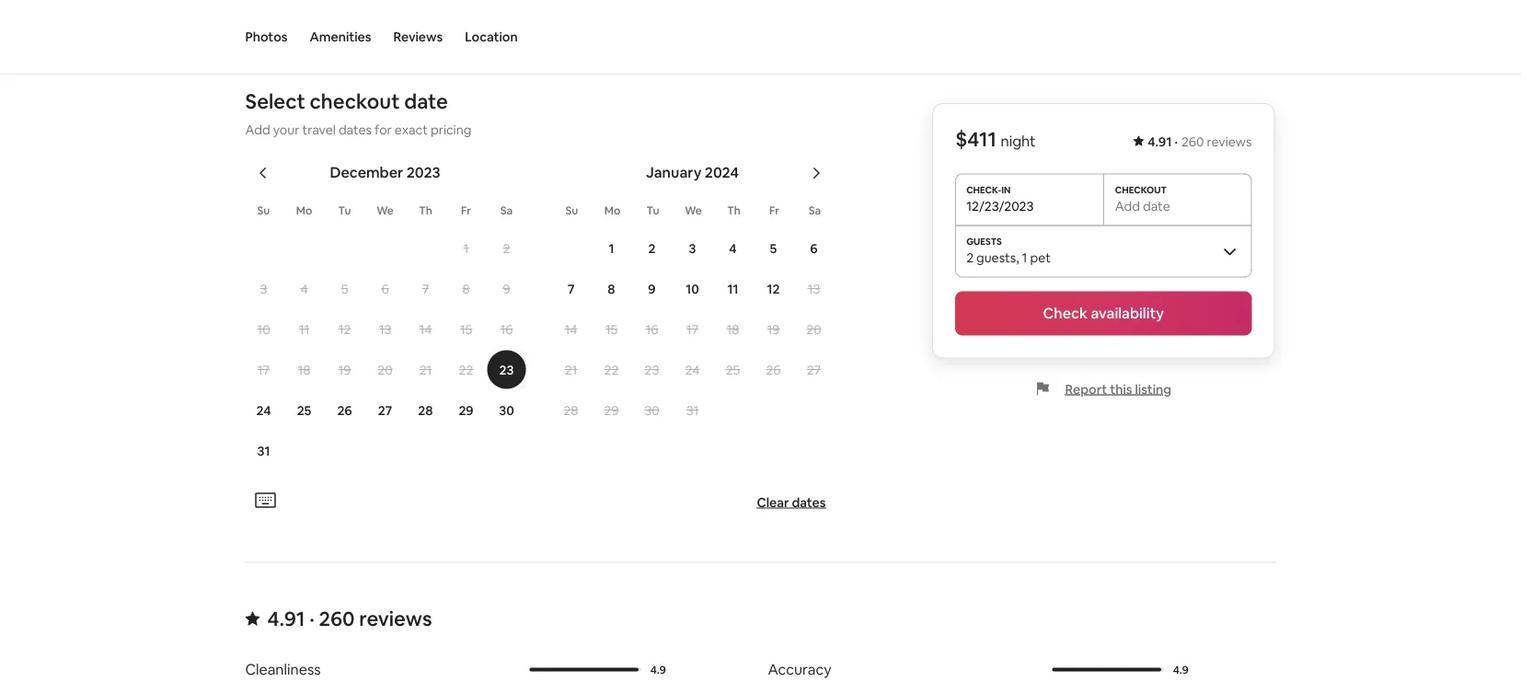 Task type: vqa. For each thing, say whether or not it's contained in the screenshot.


Task type: describe. For each thing, give the bounding box(es) containing it.
0 horizontal spatial 13
[[379, 321, 391, 337]]

1 vertical spatial 10 button
[[243, 310, 284, 348]]

availability
[[1091, 304, 1164, 323]]

1 8 from the left
[[462, 280, 470, 297]]

reviews button
[[393, 0, 443, 74]]

21 for first the 21 button from the right
[[565, 361, 577, 378]]

january 2024
[[646, 163, 739, 182]]

1 horizontal spatial 6 button
[[794, 229, 834, 267]]

1 su from the left
[[257, 203, 270, 217]]

2 15 button from the left
[[591, 310, 632, 348]]

1 horizontal spatial 18 button
[[713, 310, 753, 348]]

2 14 button from the left
[[551, 310, 591, 348]]

january
[[646, 163, 702, 182]]

0 horizontal spatial 6 button
[[365, 269, 405, 308]]

check availability button
[[956, 291, 1252, 335]]

0 vertical spatial 11
[[728, 280, 739, 297]]

checkout
[[310, 88, 400, 115]]

0 vertical spatial 26 button
[[753, 350, 794, 389]]

2023
[[407, 163, 441, 182]]

1 15 button from the left
[[446, 310, 486, 348]]

1 7 from the left
[[422, 280, 429, 297]]

listing
[[1135, 381, 1172, 397]]

2 horizontal spatial 2
[[967, 249, 974, 266]]

december
[[330, 163, 403, 182]]

20 for the bottom 20 button
[[378, 361, 393, 378]]

2 21 button from the left
[[551, 350, 591, 389]]

1 vertical spatial 20 button
[[365, 350, 405, 389]]

location
[[465, 29, 518, 45]]

28 for first 28 button
[[418, 402, 433, 418]]

1 horizontal spatial 260
[[1182, 133, 1204, 150]]

report
[[1065, 381, 1108, 397]]

0 vertical spatial 27 button
[[794, 350, 834, 389]]

1 vertical spatial reviews
[[359, 606, 432, 632]]

1 vertical spatial 4 button
[[284, 269, 324, 308]]

16 for second 16 button from left
[[646, 321, 659, 337]]

0 vertical spatial 6
[[810, 240, 818, 256]]

2 su from the left
[[566, 203, 578, 217]]

0 horizontal spatial 17 button
[[243, 350, 284, 389]]

clear dates
[[757, 494, 826, 510]]

add inside select checkout date add your travel dates for exact pricing
[[245, 121, 270, 138]]

0 horizontal spatial 4
[[300, 280, 308, 297]]

2 th from the left
[[727, 203, 741, 217]]

clear dates button
[[750, 486, 833, 518]]

23 for first 23 button from the right
[[645, 361, 659, 378]]

2 8 button from the left
[[591, 269, 632, 308]]

accuracy
[[768, 660, 832, 679]]

0 vertical spatial 20 button
[[794, 310, 834, 348]]

16 for 2nd 16 button from the right
[[500, 321, 513, 337]]

report this listing
[[1065, 381, 1172, 397]]

1 for december 2023
[[464, 240, 469, 256]]

1 horizontal spatial 12 button
[[753, 269, 794, 308]]

,
[[1016, 249, 1019, 266]]

reviews
[[393, 29, 443, 45]]

1 vertical spatial 4.91 · 260 reviews
[[267, 606, 432, 632]]

1 30 button from the left
[[486, 391, 527, 429]]

17 for leftmost 17 button
[[258, 361, 270, 378]]

28 for 2nd 28 button from left
[[564, 402, 579, 418]]

1 vertical spatial 12 button
[[324, 310, 365, 348]]

2 16 button from the left
[[632, 310, 672, 348]]

0 vertical spatial 5 button
[[753, 229, 794, 267]]

1 vertical spatial 12
[[338, 321, 351, 337]]

cleanliness
[[245, 660, 321, 679]]

1 sa from the left
[[500, 203, 513, 217]]

1 vertical spatial 18 button
[[284, 350, 324, 389]]

5 for the bottom 5 'button'
[[341, 280, 348, 297]]

1 23 button from the left
[[486, 350, 527, 389]]

0 vertical spatial 3
[[689, 240, 696, 256]]

1 vertical spatial 27 button
[[365, 391, 405, 429]]

1 horizontal spatial ·
[[1175, 133, 1178, 150]]

night
[[1001, 132, 1036, 150]]

photos
[[245, 29, 288, 45]]

0 vertical spatial 19 button
[[753, 310, 794, 348]]

your
[[273, 121, 300, 138]]

0 vertical spatial 4 button
[[713, 229, 753, 267]]

2 button for december 2023
[[486, 229, 527, 267]]

0 vertical spatial 24 button
[[672, 350, 713, 389]]

1 vertical spatial 31
[[257, 442, 270, 459]]

1 16 button from the left
[[486, 310, 527, 348]]

1 horizontal spatial 3 button
[[672, 229, 713, 267]]

2 15 from the left
[[605, 321, 618, 337]]

24 for topmost 24 button
[[685, 361, 700, 378]]

0 horizontal spatial 26 button
[[324, 391, 365, 429]]

1 horizontal spatial 4.91
[[1148, 133, 1172, 150]]

29 for 1st 29 button from the left
[[459, 402, 474, 418]]

1 horizontal spatial 13 button
[[794, 269, 834, 308]]

18 for the right 18 button
[[727, 321, 740, 337]]

20 for 20 button to the top
[[807, 321, 822, 337]]

0 horizontal spatial 3 button
[[243, 269, 284, 308]]

19 for 19 button to the top
[[767, 321, 780, 337]]

0 horizontal spatial 3
[[260, 280, 267, 297]]

1 15 from the left
[[460, 321, 472, 337]]

amenities
[[310, 29, 371, 45]]

check
[[1043, 304, 1088, 323]]

for
[[375, 121, 392, 138]]

0 vertical spatial 11 button
[[713, 269, 753, 308]]

0 horizontal spatial 25 button
[[284, 391, 324, 429]]

select checkout date add your travel dates for exact pricing
[[245, 88, 472, 138]]

1 tu from the left
[[338, 203, 351, 217]]

1 vertical spatial 11 button
[[284, 310, 324, 348]]

25 for 25 button to the left
[[297, 402, 311, 418]]

pricing
[[431, 121, 472, 138]]

1 horizontal spatial 4.91 · 260 reviews
[[1148, 133, 1252, 150]]

1 14 button from the left
[[405, 310, 446, 348]]

2 for january 2024
[[648, 240, 656, 256]]

2 28 button from the left
[[551, 391, 591, 429]]

2 mo from the left
[[604, 203, 621, 217]]

1 vertical spatial 24 button
[[243, 391, 284, 429]]

1 vertical spatial date
[[1143, 197, 1170, 214]]

1 vertical spatial 5 button
[[324, 269, 365, 308]]

30 for 2nd 30 button from the right
[[499, 402, 514, 418]]

1 28 button from the left
[[405, 391, 446, 429]]

0 vertical spatial reviews
[[1207, 133, 1252, 150]]

29 for 1st 29 button from right
[[604, 402, 619, 418]]

10 for the rightmost 10 button
[[686, 280, 699, 297]]

22 for 1st 22 button from the left
[[459, 361, 473, 378]]

0 vertical spatial 17 button
[[672, 310, 713, 348]]

2 29 button from the left
[[591, 391, 632, 429]]

2024
[[705, 163, 739, 182]]

1 we from the left
[[377, 203, 394, 217]]

19 for bottom 19 button
[[338, 361, 351, 378]]

27 for the top 27 button
[[807, 361, 821, 378]]

2 guests , 1 pet
[[967, 249, 1051, 266]]

25 for the right 25 button
[[726, 361, 740, 378]]

december 2023
[[330, 163, 441, 182]]

1 7 button from the left
[[405, 269, 446, 308]]

2 7 button from the left
[[551, 269, 591, 308]]

check availability
[[1043, 304, 1164, 323]]

2 22 button from the left
[[591, 350, 632, 389]]

2 7 from the left
[[568, 280, 575, 297]]

14 for 2nd "14" button from the right
[[419, 321, 432, 337]]

1 vertical spatial add
[[1115, 197, 1140, 214]]

17 for 17 button to the top
[[686, 321, 699, 337]]

this
[[1110, 381, 1133, 397]]

10 for the bottommost 10 button
[[257, 321, 270, 337]]

1 th from the left
[[419, 203, 432, 217]]

travel
[[302, 121, 336, 138]]

2 horizontal spatial 1
[[1022, 249, 1028, 266]]

1 horizontal spatial 10 button
[[672, 269, 713, 308]]

1 vertical spatial 6
[[381, 280, 389, 297]]

14 for 2nd "14" button from the left
[[565, 321, 578, 337]]

1 21 button from the left
[[405, 350, 446, 389]]

1 vertical spatial 260
[[319, 606, 355, 632]]

2 30 button from the left
[[632, 391, 672, 429]]



Task type: locate. For each thing, give the bounding box(es) containing it.
1 4.9 from the left
[[650, 662, 666, 677]]

0 horizontal spatial 21 button
[[405, 350, 446, 389]]

1 vertical spatial 4
[[300, 280, 308, 297]]

23 button
[[486, 350, 527, 389], [632, 350, 672, 389]]

1 horizontal spatial 25 button
[[713, 350, 753, 389]]

2 28 from the left
[[564, 402, 579, 418]]

1 vertical spatial 10
[[257, 321, 270, 337]]

1 28 from the left
[[418, 402, 433, 418]]

1 14 from the left
[[419, 321, 432, 337]]

2 8 from the left
[[608, 280, 615, 297]]

1 horizontal spatial 13
[[808, 280, 820, 297]]

8
[[462, 280, 470, 297], [608, 280, 615, 297]]

tu
[[338, 203, 351, 217], [647, 203, 659, 217]]

2 2 button from the left
[[632, 229, 672, 267]]

0 horizontal spatial 11
[[299, 321, 310, 337]]

1 for january 2024
[[609, 240, 614, 256]]

2 1 button from the left
[[591, 229, 632, 267]]

8 button
[[446, 269, 486, 308], [591, 269, 632, 308]]

2 tu from the left
[[647, 203, 659, 217]]

4 button
[[713, 229, 753, 267], [284, 269, 324, 308]]

1 horizontal spatial 17
[[686, 321, 699, 337]]

2 23 from the left
[[645, 361, 659, 378]]

1 vertical spatial 17
[[258, 361, 270, 378]]

0 horizontal spatial 7
[[422, 280, 429, 297]]

1 horizontal spatial 9 button
[[632, 269, 672, 308]]

dates
[[339, 121, 372, 138], [792, 494, 826, 510]]

7 button
[[405, 269, 446, 308], [551, 269, 591, 308]]

1 horizontal spatial 11
[[728, 280, 739, 297]]

0 horizontal spatial 8
[[462, 280, 470, 297]]

1 vertical spatial 20
[[378, 361, 393, 378]]

date inside select checkout date add your travel dates for exact pricing
[[404, 88, 448, 115]]

dates inside clear dates button
[[792, 494, 826, 510]]

2 23 button from the left
[[632, 350, 672, 389]]

24
[[685, 361, 700, 378], [256, 402, 271, 418]]

9 button
[[486, 269, 527, 308], [632, 269, 672, 308]]

0 vertical spatial 20
[[807, 321, 822, 337]]

4.91 · 260 reviews up 'cleanliness'
[[267, 606, 432, 632]]

18
[[727, 321, 740, 337], [298, 361, 311, 378]]

1 horizontal spatial 23
[[645, 361, 659, 378]]

26 for the top the 26 button
[[766, 361, 781, 378]]

select
[[245, 88, 305, 115]]

16 button
[[486, 310, 527, 348], [632, 310, 672, 348]]

1 16 from the left
[[500, 321, 513, 337]]

0 horizontal spatial 10
[[257, 321, 270, 337]]

0 vertical spatial 12 button
[[753, 269, 794, 308]]

23 for first 23 button from left
[[499, 361, 514, 378]]

30 for second 30 button from left
[[645, 402, 660, 418]]

14 button
[[405, 310, 446, 348], [551, 310, 591, 348]]

1 horizontal spatial 30 button
[[632, 391, 672, 429]]

1 vertical spatial 4.91
[[267, 606, 305, 632]]

4.9 for accuracy
[[1173, 662, 1189, 677]]

21
[[419, 361, 432, 378], [565, 361, 577, 378]]

16
[[500, 321, 513, 337], [646, 321, 659, 337]]

0 vertical spatial 18
[[727, 321, 740, 337]]

1 horizontal spatial 17 button
[[672, 310, 713, 348]]

1 vertical spatial dates
[[792, 494, 826, 510]]

we down december 2023
[[377, 203, 394, 217]]

2 for december 2023
[[503, 240, 510, 256]]

fr
[[461, 203, 471, 217], [769, 203, 780, 217]]

1 horizontal spatial 22 button
[[591, 350, 632, 389]]

22 button
[[446, 350, 486, 389], [591, 350, 632, 389]]

0 vertical spatial 4.91
[[1148, 133, 1172, 150]]

7
[[422, 280, 429, 297], [568, 280, 575, 297]]

2 4.9 from the left
[[1173, 662, 1189, 677]]

1 button for december 2023
[[446, 229, 486, 267]]

0 vertical spatial 24
[[685, 361, 700, 378]]

4.91 · 260 reviews
[[1148, 133, 1252, 150], [267, 606, 432, 632]]

0 horizontal spatial 26
[[337, 402, 352, 418]]

4
[[729, 240, 737, 256], [300, 280, 308, 297]]

report this listing button
[[1036, 381, 1172, 397]]

18 for the bottom 18 button
[[298, 361, 311, 378]]

date
[[404, 88, 448, 115], [1143, 197, 1170, 214]]

1 horizontal spatial 2 button
[[632, 229, 672, 267]]

sa
[[500, 203, 513, 217], [809, 203, 821, 217]]

$411
[[956, 126, 997, 152]]

24 button
[[672, 350, 713, 389], [243, 391, 284, 429]]

th down the '2023'
[[419, 203, 432, 217]]

0 vertical spatial 31
[[686, 402, 699, 418]]

0 vertical spatial 3 button
[[672, 229, 713, 267]]

th down 2024
[[727, 203, 741, 217]]

27 button
[[794, 350, 834, 389], [365, 391, 405, 429]]

0 horizontal spatial 4.9
[[650, 662, 666, 677]]

1 vertical spatial 3
[[260, 280, 267, 297]]

0 horizontal spatial 13 button
[[365, 310, 405, 348]]

0 horizontal spatial add
[[245, 121, 270, 138]]

clear
[[757, 494, 789, 510]]

1 horizontal spatial 31
[[686, 402, 699, 418]]

1 horizontal spatial 23 button
[[632, 350, 672, 389]]

0 horizontal spatial 27 button
[[365, 391, 405, 429]]

26 for the leftmost the 26 button
[[337, 402, 352, 418]]

1 9 from the left
[[503, 280, 510, 297]]

1 vertical spatial 25
[[297, 402, 311, 418]]

30 button
[[486, 391, 527, 429], [632, 391, 672, 429]]

23
[[499, 361, 514, 378], [645, 361, 659, 378]]

5 button
[[753, 229, 794, 267], [324, 269, 365, 308]]

1 horizontal spatial 15
[[605, 321, 618, 337]]

1 horizontal spatial 28 button
[[551, 391, 591, 429]]

11 button
[[713, 269, 753, 308], [284, 310, 324, 348]]

1 8 button from the left
[[446, 269, 486, 308]]

0 vertical spatial 25 button
[[713, 350, 753, 389]]

dates down checkout
[[339, 121, 372, 138]]

calendar application
[[223, 143, 1465, 486]]

1 1 button from the left
[[446, 229, 486, 267]]

2 fr from the left
[[769, 203, 780, 217]]

0 horizontal spatial 31 button
[[243, 431, 284, 470]]

2 16 from the left
[[646, 321, 659, 337]]

30
[[499, 402, 514, 418], [645, 402, 660, 418]]

0 horizontal spatial reviews
[[359, 606, 432, 632]]

1 horizontal spatial add
[[1115, 197, 1140, 214]]

0 horizontal spatial 10 button
[[243, 310, 284, 348]]

31
[[686, 402, 699, 418], [257, 442, 270, 459]]

6
[[810, 240, 818, 256], [381, 280, 389, 297]]

0 vertical spatial ·
[[1175, 133, 1178, 150]]

1 2 button from the left
[[486, 229, 527, 267]]

1 horizontal spatial 4 button
[[713, 229, 753, 267]]

1 horizontal spatial tu
[[647, 203, 659, 217]]

2 22 from the left
[[604, 361, 619, 378]]

0 horizontal spatial 19 button
[[324, 350, 365, 389]]

29
[[459, 402, 474, 418], [604, 402, 619, 418]]

1 horizontal spatial 1
[[609, 240, 614, 256]]

4.91 · 260 reviews up add date
[[1148, 133, 1252, 150]]

25 button
[[713, 350, 753, 389], [284, 391, 324, 429]]

1 mo from the left
[[296, 203, 312, 217]]

1 21 from the left
[[419, 361, 432, 378]]

2 29 from the left
[[604, 402, 619, 418]]

0 horizontal spatial dates
[[339, 121, 372, 138]]

4.9
[[650, 662, 666, 677], [1173, 662, 1189, 677]]

10 button
[[672, 269, 713, 308], [243, 310, 284, 348]]

add
[[245, 121, 270, 138], [1115, 197, 1140, 214]]

9 for 2nd 9 button from left
[[648, 280, 656, 297]]

$411 night
[[956, 126, 1036, 152]]

guests
[[977, 249, 1016, 266]]

28 button
[[405, 391, 446, 429], [551, 391, 591, 429]]

21 button
[[405, 350, 446, 389], [551, 350, 591, 389]]

0 horizontal spatial 19
[[338, 361, 351, 378]]

24 for bottommost 24 button
[[256, 402, 271, 418]]

su
[[257, 203, 270, 217], [566, 203, 578, 217]]

28
[[418, 402, 433, 418], [564, 402, 579, 418]]

1 horizontal spatial 7
[[568, 280, 575, 297]]

2 we from the left
[[685, 203, 702, 217]]

1 horizontal spatial 27 button
[[794, 350, 834, 389]]

13
[[808, 280, 820, 297], [379, 321, 391, 337]]

0 horizontal spatial 28
[[418, 402, 433, 418]]

13 button
[[794, 269, 834, 308], [365, 310, 405, 348]]

1 button
[[446, 229, 486, 267], [591, 229, 632, 267]]

2 9 button from the left
[[632, 269, 672, 308]]

12/23/2023
[[967, 197, 1034, 214]]

9
[[503, 280, 510, 297], [648, 280, 656, 297]]

14
[[419, 321, 432, 337], [565, 321, 578, 337]]

20
[[807, 321, 822, 337], [378, 361, 393, 378]]

photos button
[[245, 0, 288, 74]]

4.9 for cleanliness
[[650, 662, 666, 677]]

27 for bottom 27 button
[[378, 402, 392, 418]]

amenities button
[[310, 0, 371, 74]]

dates inside select checkout date add your travel dates for exact pricing
[[339, 121, 372, 138]]

exact
[[395, 121, 428, 138]]

2 button for january 2024
[[632, 229, 672, 267]]

1 vertical spatial 19 button
[[324, 350, 365, 389]]

15 button
[[446, 310, 486, 348], [591, 310, 632, 348]]

1 horizontal spatial 15 button
[[591, 310, 632, 348]]

0 horizontal spatial 5 button
[[324, 269, 365, 308]]

1 vertical spatial 31 button
[[243, 431, 284, 470]]

6 button
[[794, 229, 834, 267], [365, 269, 405, 308]]

11
[[728, 280, 739, 297], [299, 321, 310, 337]]

2 9 from the left
[[648, 280, 656, 297]]

pet
[[1030, 249, 1051, 266]]

27
[[807, 361, 821, 378], [378, 402, 392, 418]]

1 29 from the left
[[459, 402, 474, 418]]

location button
[[465, 0, 518, 74]]

1 horizontal spatial date
[[1143, 197, 1170, 214]]

3 button
[[672, 229, 713, 267], [243, 269, 284, 308]]

1 30 from the left
[[499, 402, 514, 418]]

dates right clear
[[792, 494, 826, 510]]

4.91 up add date
[[1148, 133, 1172, 150]]

1 horizontal spatial 26 button
[[753, 350, 794, 389]]

1 horizontal spatial 19
[[767, 321, 780, 337]]

0 horizontal spatial 8 button
[[446, 269, 486, 308]]

1 horizontal spatial 7 button
[[551, 269, 591, 308]]

tu down the december
[[338, 203, 351, 217]]

1 22 button from the left
[[446, 350, 486, 389]]

2
[[503, 240, 510, 256], [648, 240, 656, 256], [967, 249, 974, 266]]

2 30 from the left
[[645, 402, 660, 418]]

2 sa from the left
[[809, 203, 821, 217]]

1 horizontal spatial 10
[[686, 280, 699, 297]]

0 vertical spatial 13
[[808, 280, 820, 297]]

1 horizontal spatial 19 button
[[753, 310, 794, 348]]

21 for 2nd the 21 button from the right
[[419, 361, 432, 378]]

1 horizontal spatial th
[[727, 203, 741, 217]]

0 vertical spatial add
[[245, 121, 270, 138]]

0 horizontal spatial 9 button
[[486, 269, 527, 308]]

1 horizontal spatial 29
[[604, 402, 619, 418]]

1 vertical spatial 13 button
[[365, 310, 405, 348]]

5
[[770, 240, 777, 256], [341, 280, 348, 297]]

1 horizontal spatial 4
[[729, 240, 737, 256]]

1 vertical spatial ·
[[309, 606, 315, 632]]

22
[[459, 361, 473, 378], [604, 361, 619, 378]]

1 vertical spatial 26 button
[[324, 391, 365, 429]]

4.9 out of 5.0 image
[[530, 668, 641, 671], [530, 668, 639, 671], [1052, 668, 1164, 671], [1052, 668, 1162, 671]]

1 horizontal spatial 12
[[767, 280, 780, 297]]

add date
[[1115, 197, 1170, 214]]

1 fr from the left
[[461, 203, 471, 217]]

1 horizontal spatial 4.9
[[1173, 662, 1189, 677]]

19
[[767, 321, 780, 337], [338, 361, 351, 378]]

1 9 button from the left
[[486, 269, 527, 308]]

1 29 button from the left
[[446, 391, 486, 429]]

1 22 from the left
[[459, 361, 473, 378]]

0 horizontal spatial 4.91 · 260 reviews
[[267, 606, 432, 632]]

0 horizontal spatial th
[[419, 203, 432, 217]]

1 button for january 2024
[[591, 229, 632, 267]]

1 vertical spatial 26
[[337, 402, 352, 418]]

29 button
[[446, 391, 486, 429], [591, 391, 632, 429]]

19 button
[[753, 310, 794, 348], [324, 350, 365, 389]]

tu down january
[[647, 203, 659, 217]]

12
[[767, 280, 780, 297], [338, 321, 351, 337]]

1 23 from the left
[[499, 361, 514, 378]]

th
[[419, 203, 432, 217], [727, 203, 741, 217]]

12 button
[[753, 269, 794, 308], [324, 310, 365, 348]]

0 vertical spatial 31 button
[[672, 391, 713, 429]]

2 14 from the left
[[565, 321, 578, 337]]

2 21 from the left
[[565, 361, 577, 378]]

1 vertical spatial 6 button
[[365, 269, 405, 308]]

18 button
[[713, 310, 753, 348], [284, 350, 324, 389]]

9 for second 9 button from the right
[[503, 280, 510, 297]]

4.91 up 'cleanliness'
[[267, 606, 305, 632]]

5 for top 5 'button'
[[770, 240, 777, 256]]

22 for first 22 button from the right
[[604, 361, 619, 378]]

0 vertical spatial 25
[[726, 361, 740, 378]]

we down the 'january 2024'
[[685, 203, 702, 217]]

0 vertical spatial 4
[[729, 240, 737, 256]]

1 horizontal spatial 31 button
[[672, 391, 713, 429]]

mo
[[296, 203, 312, 217], [604, 203, 621, 217]]



